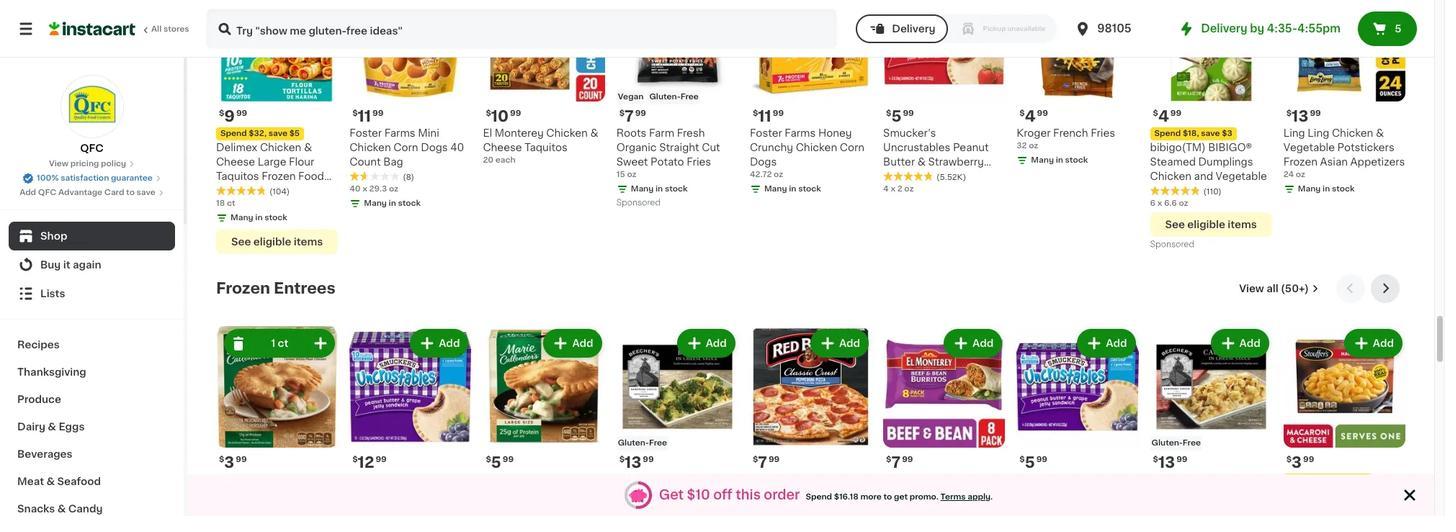 Task type: locate. For each thing, give the bounding box(es) containing it.
$ 7 99
[[619, 108, 646, 124], [886, 455, 913, 470], [753, 455, 780, 470]]

1 handmade from the left
[[670, 475, 726, 485]]

1 horizontal spatial foster
[[750, 128, 782, 138]]

0 vertical spatial sponsored badge image
[[617, 199, 660, 207]]

0 horizontal spatial fries
[[687, 157, 711, 167]]

uncrustables for 3rd add button from the right
[[1017, 489, 1084, 499]]

2 left lb
[[883, 503, 888, 511]]

see eligible items button for 9
[[216, 230, 338, 254]]

ling
[[1284, 128, 1305, 138], [1308, 128, 1330, 138]]

frozen inside ling ling chicken & vegetable potstickers frozen asian appetizers 24 oz
[[1284, 157, 1318, 167]]

see eligible items button down (110)
[[1150, 212, 1272, 237]]

beecher's handmade cheese cauliflower in cheese sauce
[[1150, 475, 1261, 514]]

save for 9
[[269, 129, 287, 137]]

x
[[363, 185, 367, 193], [891, 185, 896, 193], [1158, 199, 1162, 207]]

6
[[1150, 199, 1156, 207]]

11
[[358, 108, 371, 124], [758, 108, 771, 124]]

many in stock for 4
[[1031, 156, 1088, 164]]

1 horizontal spatial see
[[1165, 219, 1185, 230]]

1 gluten-free from the left
[[618, 439, 667, 447]]

foster inside foster farms mini chicken corn dogs 40 count bag
[[350, 128, 382, 138]]

oz inside ling ling chicken & vegetable potstickers frozen asian appetizers 24 oz
[[1296, 170, 1306, 178]]

1 grape from the left
[[395, 503, 426, 514]]

uncrustables right . at the bottom right
[[1017, 489, 1084, 499]]

items
[[1228, 219, 1257, 230], [294, 237, 323, 247]]

spend inside get $10 off this order spend $16.18 more to get promo. terms apply .
[[806, 493, 832, 501]]

1 horizontal spatial handmade
[[1204, 475, 1260, 485]]

0 horizontal spatial eligible
[[253, 237, 291, 247]]

9
[[224, 108, 235, 124]]

uncrustables up sandwich
[[883, 142, 951, 152]]

spend up delimex
[[220, 129, 247, 137]]

0 horizontal spatial gluten-
[[618, 439, 649, 447]]

qfc down 100%
[[38, 189, 56, 197]]

$ 11 99 for foster farms mini chicken corn dogs 40 count bag
[[352, 108, 384, 124]]

sponsored badge image
[[617, 199, 660, 207], [1150, 241, 1194, 249]]

spend for 3
[[1288, 476, 1315, 484]]

foster inside foster farms honey crunchy chicken corn dogs 42.72 oz
[[750, 128, 782, 138]]

to up lb
[[884, 493, 892, 501]]

1 horizontal spatial see eligible items
[[1165, 219, 1257, 230]]

fries inside the roots farm fresh organic straight cut sweet potato fries 15 oz
[[687, 157, 711, 167]]

many in stock down "kroger french fries 32 oz" in the right of the page
[[1031, 156, 1088, 164]]

smucker's inside product group
[[350, 475, 402, 485]]

honey
[[818, 128, 852, 138]]

terms apply button
[[941, 492, 991, 503]]

0 horizontal spatial view
[[49, 160, 68, 168]]

add inside product group
[[439, 338, 460, 348]]

1 horizontal spatial fries
[[1091, 128, 1115, 138]]

0 horizontal spatial qfc
[[38, 189, 56, 197]]

see eligible items button for 4
[[1150, 212, 1272, 237]]

$3
[[1222, 129, 1233, 137], [1357, 476, 1368, 484]]

see eligible items down (110)
[[1165, 219, 1257, 230]]

smucker's uncrustables peanut butter & grape jel inside product group
[[350, 475, 455, 517]]

fries
[[1091, 128, 1115, 138], [687, 157, 711, 167]]

peanut inside smucker's uncrustables peanut butter & strawberry jam sandwich
[[953, 142, 989, 152]]

vegetable inside bibigo(tm) bibigo® steamed dumplings chicken and vegetable
[[1216, 171, 1267, 181]]

view all (50+)
[[1239, 284, 1309, 294]]

0 horizontal spatial $ 7 99
[[619, 108, 646, 124]]

0 horizontal spatial uncrustables
[[350, 489, 417, 499]]

$ 7 99 up roots
[[619, 108, 646, 124]]

1 smucker's uncrustables peanut butter & grape jel from the left
[[350, 475, 455, 517]]

1 marie callender's chicken pot pie, frozen meal from the left
[[216, 475, 335, 514]]

spend left '$30,'
[[1288, 476, 1315, 484]]

40
[[450, 142, 464, 152], [350, 185, 361, 193]]

0 horizontal spatial pot
[[260, 489, 277, 499]]

1 vertical spatial vegetable
[[1216, 171, 1267, 181]]

meat & seafood
[[17, 477, 101, 487]]

all
[[151, 25, 162, 33]]

0 vertical spatial 2
[[898, 185, 903, 193]]

$ 13 99 up "beecher's handmade cheese broccoli in cheese sauce"
[[619, 455, 654, 470]]

2 callender's from the left
[[514, 475, 571, 485]]

view inside popup button
[[1239, 284, 1264, 294]]

1 horizontal spatial smucker's uncrustables peanut butter & grape jel
[[1017, 475, 1122, 517]]

oz right 6.6
[[1179, 199, 1189, 207]]

0 horizontal spatial ct
[[227, 199, 235, 207]]

smucker's uncrustables peanut butter & grape jel for 12
[[350, 475, 455, 517]]

gluten- up "beecher's handmade cheese broccoli in cheese sauce"
[[618, 439, 649, 447]]

ct right 18
[[227, 199, 235, 207]]

meal for 3
[[216, 503, 241, 514]]

1 horizontal spatial eligible
[[1188, 219, 1226, 230]]

1 horizontal spatial $ 4 99
[[1153, 108, 1182, 124]]

kroger french fries 32 oz
[[1017, 128, 1115, 150]]

many in stock for 7
[[631, 185, 688, 193]]

foster
[[350, 128, 382, 138], [750, 128, 782, 138]]

1 horizontal spatial pie,
[[547, 489, 565, 499]]

el up bean
[[883, 475, 893, 485]]

(50+)
[[1281, 284, 1309, 294]]

sauce inside "beecher's handmade cheese broccoli in cheese sauce"
[[658, 503, 690, 514]]

gluten-free for beecher's handmade cheese cauliflower in cheese sauce
[[1152, 439, 1201, 447]]

lists link
[[9, 280, 175, 308]]

1 horizontal spatial monterey
[[895, 475, 944, 485]]

$ 11 99 up "count"
[[352, 108, 384, 124]]

0 horizontal spatial corn
[[394, 142, 418, 152]]

0 horizontal spatial peanut
[[419, 489, 455, 499]]

items for 4
[[1228, 219, 1257, 230]]

$ 4 99 up "kroger"
[[1020, 108, 1048, 124]]

in down 40 x 29.3 oz
[[389, 199, 396, 207]]

oz right 15
[[627, 170, 637, 178]]

$ 9 99
[[219, 108, 247, 124]]

monterey inside el monterey chicken & cheese taquitos 20 each
[[495, 128, 544, 138]]

0 vertical spatial see
[[1165, 219, 1185, 230]]

add for seventh add button from left
[[1240, 338, 1261, 348]]

1 pot from the left
[[260, 489, 277, 499]]

0 horizontal spatial grape
[[395, 503, 426, 514]]

0 horizontal spatial el
[[483, 128, 492, 138]]

2 horizontal spatial x
[[1158, 199, 1162, 207]]

2 smucker's uncrustables peanut butter & grape jel from the left
[[1017, 475, 1122, 517]]

sauce for cauliflower
[[1192, 503, 1223, 514]]

taquitos inside delimex chicken & cheese large flour taquitos frozen food snacks
[[216, 171, 259, 181]]

snacks down meat
[[17, 504, 55, 514]]

1 horizontal spatial $ 13 99
[[1153, 455, 1188, 470]]

save for 3
[[1337, 476, 1356, 484]]

7
[[625, 108, 634, 124], [892, 455, 901, 470], [758, 455, 767, 470]]

foster for foster farms mini chicken corn dogs 40 count bag
[[350, 128, 382, 138]]

grape for 5
[[1062, 503, 1093, 514]]

1 11 from the left
[[358, 108, 371, 124]]

1
[[271, 338, 275, 348]]

see eligible items button up frozen entrees
[[216, 230, 338, 254]]

0 horizontal spatial snacks
[[17, 504, 55, 514]]

instacart logo image
[[49, 20, 135, 37]]

$ 7 99 up bean
[[886, 455, 913, 470]]

gluten-free
[[618, 439, 667, 447], [1152, 439, 1201, 447]]

$ 7 99 up red on the bottom right of the page
[[753, 455, 780, 470]]

many down 40 x 29.3 oz
[[364, 199, 387, 207]]

1 vertical spatial $3
[[1357, 476, 1368, 484]]

2 meal from the left
[[483, 503, 508, 514]]

beecher's inside beecher's handmade cheese cauliflower in cheese sauce
[[1150, 475, 1201, 485]]

oz right 24 on the right of the page
[[1296, 170, 1306, 178]]

to down the guarantee
[[126, 189, 135, 197]]

grape for 12
[[395, 503, 426, 514]]

red
[[816, 475, 836, 485]]

1 vertical spatial view
[[1239, 284, 1264, 294]]

4 up "kroger"
[[1025, 108, 1036, 124]]

card
[[104, 189, 124, 197]]

save right $18,
[[1201, 129, 1220, 137]]

2 pot from the left
[[527, 489, 544, 499]]

1 horizontal spatial ct
[[278, 338, 288, 348]]

2 3 from the left
[[1292, 455, 1302, 470]]

sauce down get
[[658, 503, 690, 514]]

many in stock down potato
[[631, 185, 688, 193]]

stock down (104)
[[265, 214, 287, 222]]

spend up bibigo(tm)
[[1155, 129, 1181, 137]]

0 horizontal spatial free
[[649, 439, 667, 447]]

2 marie from the left
[[483, 475, 511, 485]]

chicken inside bibigo(tm) bibigo® steamed dumplings chicken and vegetable
[[1150, 171, 1192, 181]]

x down the jam
[[891, 185, 896, 193]]

4 inside product group
[[1159, 108, 1169, 124]]

0 horizontal spatial taquitos
[[216, 171, 259, 181]]

see eligible items for 9
[[231, 237, 323, 247]]

2 down the jam
[[898, 185, 903, 193]]

1 vertical spatial snacks
[[17, 504, 55, 514]]

in right the "cauliflower"
[[1252, 489, 1261, 499]]

qfc inside qfc link
[[80, 143, 104, 153]]

delivery by 4:35-4:55pm
[[1201, 23, 1341, 34]]

snacks inside delimex chicken & cheese large flour taquitos frozen food snacks
[[216, 186, 253, 196]]

1 horizontal spatial taquitos
[[525, 142, 568, 152]]

items up the entrees
[[294, 237, 323, 247]]

2 marie callender's chicken pot pie, frozen meal from the left
[[483, 475, 602, 514]]

1 horizontal spatial smucker's
[[883, 128, 936, 138]]

1 horizontal spatial marie callender's chicken pot pie, frozen meal
[[483, 475, 602, 514]]

2 inside el monterey beef & bean burrito 2 lb
[[883, 503, 888, 511]]

ct inside group
[[227, 199, 235, 207]]

0 horizontal spatial see eligible items
[[231, 237, 323, 247]]

0 vertical spatial ct
[[227, 199, 235, 207]]

uncrustables inside product group
[[350, 489, 417, 499]]

fresh
[[677, 128, 705, 138]]

free up fresh on the left of page
[[681, 93, 699, 101]]

x left 29.3 on the left of the page
[[363, 185, 367, 193]]

delivery by 4:35-4:55pm link
[[1178, 20, 1341, 37]]

99 inside '$ 10 99'
[[510, 109, 521, 117]]

add for fifth add button from right
[[839, 338, 860, 348]]

0 vertical spatial eligible
[[1188, 219, 1226, 230]]

handmade inside "beecher's handmade cheese broccoli in cheese sauce"
[[670, 475, 726, 485]]

8 add button from the left
[[1346, 330, 1401, 356]]

7 up roots
[[625, 108, 634, 124]]

see down 18 ct on the left top
[[231, 237, 251, 247]]

view up 100%
[[49, 160, 68, 168]]

pie,
[[280, 489, 298, 499], [547, 489, 565, 499]]

$ 11 99
[[352, 108, 384, 124], [753, 108, 784, 124]]

$ 5 99 for marie callender's chicken pot pie, frozen meal
[[486, 455, 514, 470]]

oz right 32
[[1029, 142, 1038, 150]]

vegetable up asian
[[1284, 142, 1335, 152]]

2 horizontal spatial 13
[[1292, 108, 1309, 124]]

see
[[1165, 219, 1185, 230], [231, 237, 251, 247]]

handmade for cauliflower
[[1204, 475, 1260, 485]]

2 beecher's from the left
[[1150, 475, 1201, 485]]

4 down the jam
[[883, 185, 889, 193]]

in inside "beecher's handmade cheese broccoli in cheese sauce"
[[702, 489, 711, 499]]

$ 13 99 up asian
[[1287, 108, 1321, 124]]

gluten-free up "beecher's handmade cheese broccoli in cheese sauce"
[[618, 439, 667, 447]]

0 horizontal spatial items
[[294, 237, 323, 247]]

2 horizontal spatial 4
[[1159, 108, 1169, 124]]

fries right french
[[1091, 128, 1115, 138]]

3 for spend
[[1292, 455, 1302, 470]]

2 farms from the left
[[785, 128, 816, 138]]

0 horizontal spatial delivery
[[892, 24, 936, 34]]

ct for 1 ct
[[278, 338, 288, 348]]

handmade inside beecher's handmade cheese cauliflower in cheese sauce
[[1204, 475, 1260, 485]]

delivery inside button
[[892, 24, 936, 34]]

$ inside $ 12 99
[[352, 456, 358, 464]]

$ inside $ 9 99
[[219, 109, 224, 117]]

4
[[1025, 108, 1036, 124], [1159, 108, 1169, 124], [883, 185, 889, 193]]

save inside 'item carousel' region
[[1337, 476, 1356, 484]]

food
[[298, 171, 324, 181]]

handmade for broccoli
[[670, 475, 726, 485]]

2 corn from the left
[[840, 142, 865, 152]]

chicken
[[546, 128, 588, 138], [1332, 128, 1374, 138], [260, 142, 301, 152], [350, 142, 391, 152], [796, 142, 837, 152], [1150, 171, 1192, 181], [216, 489, 258, 499], [483, 489, 524, 499]]

0 horizontal spatial sauce
[[658, 503, 690, 514]]

beecher's up get
[[617, 475, 667, 485]]

farms left mini at left top
[[385, 128, 416, 138]]

stock down potato
[[665, 185, 688, 193]]

gluten- up beecher's handmade cheese cauliflower in cheese sauce
[[1152, 439, 1183, 447]]

ct inside 'item carousel' region
[[278, 338, 288, 348]]

1 horizontal spatial qfc
[[80, 143, 104, 153]]

1 corn from the left
[[394, 142, 418, 152]]

butter inside smucker's uncrustables peanut butter & strawberry jam sandwich
[[883, 157, 915, 167]]

2 horizontal spatial free
[[1183, 439, 1201, 447]]

40 inside foster farms mini chicken corn dogs 40 count bag
[[450, 142, 464, 152]]

mini
[[418, 128, 439, 138]]

delivery for delivery
[[892, 24, 936, 34]]

sauce inside beecher's handmade cheese cauliflower in cheese sauce
[[1192, 503, 1223, 514]]

1 vertical spatial items
[[294, 237, 323, 247]]

meat & seafood link
[[9, 468, 175, 496]]

$ 13 99 for beecher's handmade cheese broccoli in cheese sauce
[[619, 455, 654, 470]]

0 vertical spatial 40
[[450, 142, 464, 152]]

cheese inside el monterey chicken & cheese taquitos 20 each
[[483, 142, 522, 152]]

add for 3rd add button from the right
[[1106, 338, 1127, 348]]

2 pie, from the left
[[547, 489, 565, 499]]

farms up crunchy
[[785, 128, 816, 138]]

qfc
[[80, 143, 104, 153], [38, 189, 56, 197]]

1 horizontal spatial marie
[[483, 475, 511, 485]]

many in stock
[[1031, 156, 1088, 164], [631, 185, 688, 193], [764, 185, 821, 193], [1298, 185, 1355, 193], [364, 199, 421, 207], [231, 214, 287, 222]]

qfc logo image
[[60, 75, 124, 138]]

many in stock down asian
[[1298, 185, 1355, 193]]

20
[[483, 156, 494, 164]]

in inside beecher's handmade cheese cauliflower in cheese sauce
[[1252, 489, 1261, 499]]

save down the guarantee
[[137, 189, 156, 197]]

x right 6
[[1158, 199, 1162, 207]]

save for 4
[[1201, 129, 1220, 137]]

el inside el monterey beef & bean burrito 2 lb
[[883, 475, 893, 485]]

$ 4 99 for spend $18, save $3
[[1153, 108, 1182, 124]]

gluten- right vegan
[[649, 93, 681, 101]]

2 gluten-free from the left
[[1152, 439, 1201, 447]]

1 marie from the left
[[216, 475, 245, 485]]

2 handmade from the left
[[1204, 475, 1260, 485]]

many down "kroger"
[[1031, 156, 1054, 164]]

increment quantity of marie callender's chicken pot pie, frozen meal image
[[312, 335, 329, 352]]

$ 11 99 up crunchy
[[753, 108, 784, 124]]

oz inside "kroger french fries 32 oz"
[[1029, 142, 1038, 150]]

foster up crunchy
[[750, 128, 782, 138]]

spend for 9
[[220, 129, 247, 137]]

chicken inside el monterey chicken & cheese taquitos 20 each
[[546, 128, 588, 138]]

view left all
[[1239, 284, 1264, 294]]

foster up "count"
[[350, 128, 382, 138]]

2 horizontal spatial smucker's
[[1017, 475, 1070, 485]]

farms inside foster farms mini chicken corn dogs 40 count bag
[[385, 128, 416, 138]]

2 grape from the left
[[1062, 503, 1093, 514]]

1 horizontal spatial view
[[1239, 284, 1264, 294]]

2 sauce from the left
[[1192, 503, 1223, 514]]

0 vertical spatial dogs
[[421, 142, 448, 152]]

in left the off in the bottom of the page
[[702, 489, 711, 499]]

eligible down (110)
[[1188, 219, 1226, 230]]

1 horizontal spatial see eligible items button
[[1150, 212, 1272, 237]]

1 horizontal spatial 7
[[758, 455, 767, 470]]

peanut inside product group
[[419, 489, 455, 499]]

1 horizontal spatial 40
[[450, 142, 464, 152]]

0 vertical spatial view
[[49, 160, 68, 168]]

1 $ 11 99 from the left
[[352, 108, 384, 124]]

monterey up 'burrito'
[[895, 475, 944, 485]]

monterey inside el monterey beef & bean burrito 2 lb
[[895, 475, 944, 485]]

chicken inside ling ling chicken & vegetable potstickers frozen asian appetizers 24 oz
[[1332, 128, 1374, 138]]

dogs inside foster farms mini chicken corn dogs 40 count bag
[[421, 142, 448, 152]]

4 for kroger french fries
[[1025, 108, 1036, 124]]

el inside el monterey chicken & cheese taquitos 20 each
[[483, 128, 492, 138]]

1 pie, from the left
[[280, 489, 298, 499]]

in down delimex chicken & cheese large flour taquitos frozen food snacks
[[255, 214, 263, 222]]

many down 42.72
[[764, 185, 787, 193]]

product group containing 9
[[216, 0, 338, 254]]

1 meal from the left
[[216, 503, 241, 514]]

$ 7 99 for red baron red baron frozen pizza classic crust pepperoni
[[753, 455, 780, 470]]

beecher's inside "beecher's handmade cheese broccoli in cheese sauce"
[[617, 475, 667, 485]]

frozen inside the red baron red baron frozen pizza classic crust pepperoni
[[750, 489, 784, 499]]

pie, for 5
[[547, 489, 565, 499]]

beverages link
[[9, 441, 175, 468]]

1 beecher's from the left
[[617, 475, 667, 485]]

$ 7 99 for roots farm fresh organic straight cut sweet potato fries
[[619, 108, 646, 124]]

el monterey beef & bean burrito 2 lb
[[883, 475, 981, 511]]

farms inside foster farms honey crunchy chicken corn dogs 42.72 oz
[[785, 128, 816, 138]]

spend up pepperoni
[[806, 493, 832, 501]]

13 up "beecher's handmade cheese broccoli in cheese sauce"
[[625, 455, 642, 470]]

stock
[[1065, 156, 1088, 164], [665, 185, 688, 193], [798, 185, 821, 193], [1332, 185, 1355, 193], [398, 199, 421, 207], [265, 214, 287, 222]]

1 3 from the left
[[224, 455, 234, 470]]

0 horizontal spatial vegetable
[[1216, 171, 1267, 181]]

0 horizontal spatial to
[[126, 189, 135, 197]]

2 $ 3 99 from the left
[[1287, 455, 1314, 470]]

monterey down '$ 10 99'
[[495, 128, 544, 138]]

vegetable inside ling ling chicken & vegetable potstickers frozen asian appetizers 24 oz
[[1284, 142, 1335, 152]]

gluten-free for beecher's handmade cheese broccoli in cheese sauce
[[618, 439, 667, 447]]

1 $ 4 99 from the left
[[1020, 108, 1048, 124]]

0 vertical spatial $3
[[1222, 129, 1233, 137]]

ling up 24 on the right of the page
[[1284, 128, 1305, 138]]

red baron red baron frozen pizza classic crust pepperoni
[[750, 475, 868, 514]]

peanut for first add button
[[419, 489, 455, 499]]

gluten-free up beecher's handmade cheese cauliflower in cheese sauce
[[1152, 439, 1201, 447]]

taquitos
[[525, 142, 568, 152], [216, 171, 259, 181]]

0 horizontal spatial $3
[[1222, 129, 1233, 137]]

sponsored badge image down 6.6
[[1150, 241, 1194, 249]]

Search field
[[208, 10, 836, 48]]

1 horizontal spatial beecher's
[[1150, 475, 1201, 485]]

oz inside the roots farm fresh organic straight cut sweet potato fries 15 oz
[[627, 170, 637, 178]]

many for 4
[[1031, 156, 1054, 164]]

handmade up the "cauliflower"
[[1204, 475, 1260, 485]]

1 horizontal spatial dogs
[[750, 157, 777, 167]]

1 horizontal spatial $ 11 99
[[753, 108, 784, 124]]

$ 4 99 inside product group
[[1153, 108, 1182, 124]]

oz right 42.72
[[774, 170, 783, 178]]

1 vertical spatial see
[[231, 237, 251, 247]]

delimex
[[216, 142, 257, 152]]

1 horizontal spatial farms
[[785, 128, 816, 138]]

snacks up 18 ct on the left top
[[216, 186, 253, 196]]

stock for 7
[[665, 185, 688, 193]]

0 horizontal spatial $ 13 99
[[619, 455, 654, 470]]

0 horizontal spatial gluten-free
[[618, 439, 667, 447]]

1 callender's from the left
[[247, 475, 304, 485]]

stock for 13
[[1332, 185, 1355, 193]]

corn inside foster farms honey crunchy chicken corn dogs 42.72 oz
[[840, 142, 865, 152]]

1 horizontal spatial ling
[[1308, 128, 1330, 138]]

1 horizontal spatial $ 3 99
[[1287, 455, 1314, 470]]

$10
[[687, 489, 710, 502]]

spend $18, save $3
[[1155, 129, 1233, 137]]

in down potato
[[656, 185, 663, 193]]

0 vertical spatial fries
[[1091, 128, 1115, 138]]

1 foster from the left
[[350, 128, 382, 138]]

1 $ 3 99 from the left
[[219, 455, 247, 470]]

x for 11
[[363, 185, 367, 193]]

1 farms from the left
[[385, 128, 416, 138]]

jam
[[883, 171, 905, 181]]

ct for 18 ct
[[227, 199, 235, 207]]

1 horizontal spatial 11
[[758, 108, 771, 124]]

see eligible items up frozen entrees
[[231, 237, 323, 247]]

spend for 4
[[1155, 129, 1181, 137]]

0 horizontal spatial see eligible items button
[[216, 230, 338, 254]]

$ 3 99 for spend
[[1287, 455, 1314, 470]]

11 up crunchy
[[758, 108, 771, 124]]

el for 7
[[883, 475, 893, 485]]

1 horizontal spatial 13
[[1159, 455, 1175, 470]]

$
[[219, 109, 224, 117], [352, 109, 358, 117], [486, 109, 491, 117], [619, 109, 625, 117], [886, 109, 892, 117], [1020, 109, 1025, 117], [1153, 109, 1159, 117], [753, 109, 758, 117], [1287, 109, 1292, 117], [219, 456, 224, 464], [352, 456, 358, 464], [486, 456, 491, 464], [619, 456, 625, 464], [886, 456, 892, 464], [1020, 456, 1025, 464], [1153, 456, 1159, 464], [753, 456, 758, 464], [1287, 456, 1292, 464]]

13 up beecher's handmade cheese cauliflower in cheese sauce
[[1159, 455, 1175, 470]]

(110)
[[1204, 188, 1222, 196]]

0 vertical spatial taquitos
[[525, 142, 568, 152]]

uncrustables inside smucker's uncrustables peanut butter & strawberry jam sandwich
[[883, 142, 951, 152]]

0 horizontal spatial marie
[[216, 475, 245, 485]]

100% satisfaction guarantee
[[37, 174, 153, 182]]

(104)
[[269, 188, 290, 196]]

2 foster from the left
[[750, 128, 782, 138]]

2 $ 11 99 from the left
[[753, 108, 784, 124]]

free up "beecher's handmade cheese broccoli in cheese sauce"
[[649, 439, 667, 447]]

qfc inside add qfc advantage card to save link
[[38, 189, 56, 197]]

see eligible items button
[[1150, 212, 1272, 237], [216, 230, 338, 254]]

99
[[236, 109, 247, 117], [373, 109, 384, 117], [510, 109, 521, 117], [635, 109, 646, 117], [903, 109, 914, 117], [1037, 109, 1048, 117], [1171, 109, 1182, 117], [773, 109, 784, 117], [1310, 109, 1321, 117], [236, 456, 247, 464], [376, 456, 387, 464], [503, 456, 514, 464], [643, 456, 654, 464], [902, 456, 913, 464], [1037, 456, 1048, 464], [1177, 456, 1188, 464], [769, 456, 780, 464], [1303, 456, 1314, 464]]

beecher's for broccoli
[[617, 475, 667, 485]]

oz inside product group
[[1179, 199, 1189, 207]]

None search field
[[206, 9, 837, 49]]

corn up the bag
[[394, 142, 418, 152]]

0 horizontal spatial $ 3 99
[[219, 455, 247, 470]]

eligible up frozen entrees
[[253, 237, 291, 247]]

0 horizontal spatial 7
[[625, 108, 634, 124]]

delimex chicken & cheese large flour taquitos frozen food snacks
[[216, 142, 324, 196]]

monterey for 7
[[895, 475, 944, 485]]

0 horizontal spatial farms
[[385, 128, 416, 138]]

1 horizontal spatial free
[[681, 93, 699, 101]]

corn down honey
[[840, 142, 865, 152]]

produce
[[17, 395, 61, 405]]

sponsored badge image down 15
[[617, 199, 660, 207]]

smucker's uncrustables peanut butter & grape jel
[[350, 475, 455, 517], [1017, 475, 1122, 517]]

spend inside 'item carousel' region
[[1288, 476, 1315, 484]]

1 ct
[[271, 338, 288, 348]]

1 vertical spatial 40
[[350, 185, 361, 193]]

remove marie callender's chicken pot pie, frozen meal image
[[230, 335, 247, 352]]

to inside get $10 off this order spend $16.18 more to get promo. terms apply .
[[884, 493, 892, 501]]

marie callender's chicken pot pie, frozen meal for 5
[[483, 475, 602, 514]]

0 horizontal spatial callender's
[[247, 475, 304, 485]]

ling up asian
[[1308, 128, 1330, 138]]

grape inside product group
[[395, 503, 426, 514]]

pricing
[[70, 160, 99, 168]]

pot
[[260, 489, 277, 499], [527, 489, 544, 499]]

to
[[126, 189, 135, 197], [884, 493, 892, 501]]

11 up "count"
[[358, 108, 371, 124]]

candy
[[68, 504, 103, 514]]

steamed
[[1150, 157, 1196, 167]]

see eligible items
[[1165, 219, 1257, 230], [231, 237, 323, 247]]

1 horizontal spatial uncrustables
[[883, 142, 951, 152]]

see down 6.6
[[1165, 219, 1185, 230]]

2 11 from the left
[[758, 108, 771, 124]]

2 horizontal spatial $ 5 99
[[1020, 455, 1048, 470]]

100% satisfaction guarantee button
[[22, 170, 161, 184]]

0 horizontal spatial see
[[231, 237, 251, 247]]

many in stock down (104)
[[231, 214, 287, 222]]

2 $ 4 99 from the left
[[1153, 108, 1182, 124]]

buy it again link
[[9, 251, 175, 280]]

uncrustables
[[883, 142, 951, 152], [350, 489, 417, 499], [1017, 489, 1084, 499]]

$3 up the bibigo®
[[1222, 129, 1233, 137]]

$ 5 99 for smucker's uncrustables peanut butter & grape jel
[[1020, 455, 1048, 470]]

dogs up 42.72
[[750, 157, 777, 167]]

$ 5 99 for smucker's uncrustables peanut butter & strawberry jam sandwich
[[886, 108, 914, 124]]

el for 10
[[483, 128, 492, 138]]

$3 inside 'item carousel' region
[[1357, 476, 1368, 484]]

2 horizontal spatial uncrustables
[[1017, 489, 1084, 499]]

1 ling from the left
[[1284, 128, 1305, 138]]

satisfaction
[[61, 174, 109, 182]]

el
[[483, 128, 492, 138], [883, 475, 893, 485]]

0 vertical spatial see eligible items
[[1165, 219, 1257, 230]]

0 horizontal spatial beecher's
[[617, 475, 667, 485]]

save
[[269, 129, 287, 137], [1201, 129, 1220, 137], [137, 189, 156, 197], [1337, 476, 1356, 484]]

0 horizontal spatial monterey
[[495, 128, 544, 138]]

2 horizontal spatial $ 7 99
[[886, 455, 913, 470]]

vegetable down dumplings
[[1216, 171, 1267, 181]]

free up beecher's handmade cheese cauliflower in cheese sauce
[[1183, 439, 1201, 447]]

all stores link
[[49, 9, 190, 49]]

2
[[898, 185, 903, 193], [883, 503, 888, 511]]

order
[[764, 489, 800, 502]]

1 vertical spatial ct
[[278, 338, 288, 348]]

stock down asian
[[1332, 185, 1355, 193]]

1 horizontal spatial $3
[[1357, 476, 1368, 484]]

$ 13 99
[[1287, 108, 1321, 124], [619, 455, 654, 470], [1153, 455, 1188, 470]]

product group
[[216, 0, 338, 254], [350, 0, 472, 212], [483, 0, 605, 166], [617, 0, 738, 211], [750, 0, 872, 198], [1150, 0, 1272, 253], [216, 326, 338, 517], [350, 326, 472, 517], [483, 326, 605, 517], [617, 326, 738, 517], [750, 326, 872, 517], [883, 326, 1005, 517], [1017, 326, 1139, 517], [1150, 326, 1272, 517], [1284, 326, 1406, 517]]

1 horizontal spatial x
[[891, 185, 896, 193]]

stock down "kroger french fries 32 oz" in the right of the page
[[1065, 156, 1088, 164]]

3 for marie
[[224, 455, 234, 470]]

6.6
[[1164, 199, 1177, 207]]

1 horizontal spatial $ 7 99
[[753, 455, 780, 470]]

0 horizontal spatial 3
[[224, 455, 234, 470]]

uncrustables down $ 12 99
[[350, 489, 417, 499]]

7 for roots farm fresh organic straight cut sweet potato fries
[[625, 108, 634, 124]]

many for 7
[[631, 185, 654, 193]]

beecher's for cauliflower
[[1150, 475, 1201, 485]]

save left $5
[[269, 129, 287, 137]]

1 horizontal spatial $ 5 99
[[886, 108, 914, 124]]

1 sauce from the left
[[658, 503, 690, 514]]

1 vertical spatial qfc
[[38, 189, 56, 197]]



Task type: describe. For each thing, give the bounding box(es) containing it.
get
[[659, 489, 684, 502]]

x inside product group
[[1158, 199, 1162, 207]]

1 horizontal spatial gluten-
[[649, 93, 681, 101]]

crust
[[750, 503, 778, 514]]

chicken inside foster farms honey crunchy chicken corn dogs 42.72 oz
[[796, 142, 837, 152]]

see eligible items for 4
[[1165, 219, 1257, 230]]

bibigo(tm) bibigo® steamed dumplings chicken and vegetable
[[1150, 142, 1267, 181]]

$3 for 4
[[1222, 129, 1233, 137]]

entrees
[[274, 281, 336, 296]]

eligible for 4
[[1188, 219, 1226, 230]]

pot for 3
[[260, 489, 277, 499]]

13 for beecher's handmade cheese broccoli in cheese sauce
[[625, 455, 642, 470]]

meal for 5
[[483, 503, 508, 514]]

7 for red baron red baron frozen pizza classic crust pepperoni
[[758, 455, 767, 470]]

98105 button
[[1074, 9, 1161, 49]]

$18,
[[1183, 129, 1199, 137]]

$ 3 99 for marie
[[219, 455, 247, 470]]

7 for el monterey beef & bean burrito
[[892, 455, 901, 470]]

15
[[617, 170, 625, 178]]

& inside el monterey chicken & cheese taquitos 20 each
[[590, 128, 598, 138]]

$30,
[[1316, 476, 1335, 484]]

frozen entrees
[[216, 281, 336, 296]]

view pricing policy
[[49, 160, 126, 168]]

smucker's uncrustables peanut butter & grape jel for 5
[[1017, 475, 1122, 517]]

$5
[[289, 129, 300, 137]]

delivery for delivery by 4:35-4:55pm
[[1201, 23, 1248, 34]]

0 horizontal spatial butter
[[350, 503, 381, 514]]

stock for 11
[[798, 185, 821, 193]]

marie callender's chicken pot pie, frozen meal for 3
[[216, 475, 335, 514]]

5 for smucker's uncrustables peanut butter & strawberry jam sandwich
[[892, 108, 902, 124]]

smucker's for 3rd add button from the right
[[1017, 475, 1070, 485]]

4:35-
[[1267, 23, 1298, 34]]

view for view pricing policy
[[49, 160, 68, 168]]

close image
[[1401, 487, 1419, 504]]

100%
[[37, 174, 59, 182]]

marie for 3
[[216, 475, 245, 485]]

42.72
[[750, 170, 772, 178]]

pot for 5
[[527, 489, 544, 499]]

buy it again
[[40, 260, 101, 270]]

oz inside foster farms honey crunchy chicken corn dogs 42.72 oz
[[774, 170, 783, 178]]

chicken inside delimex chicken & cheese large flour taquitos frozen food snacks
[[260, 142, 301, 152]]

0 horizontal spatial 40
[[350, 185, 361, 193]]

flour
[[289, 157, 314, 167]]

add for first add button
[[439, 338, 460, 348]]

item carousel region
[[216, 274, 1406, 517]]

sauce for broccoli
[[658, 503, 690, 514]]

in down asian
[[1323, 185, 1330, 193]]

11 for foster farms honey crunchy chicken corn dogs
[[758, 108, 771, 124]]

el monterey chicken & cheese taquitos 20 each
[[483, 128, 598, 164]]

chicken inside foster farms mini chicken corn dogs 40 count bag
[[350, 142, 391, 152]]

organic
[[617, 142, 657, 152]]

$ 13 99 for ling ling chicken & vegetable potstickers frozen asian appetizers
[[1287, 108, 1321, 124]]

oz right 29.3 on the left of the page
[[389, 185, 399, 193]]

many in stock for 13
[[1298, 185, 1355, 193]]

in down "kroger french fries 32 oz" in the right of the page
[[1056, 156, 1063, 164]]

& inside ling ling chicken & vegetable potstickers frozen asian appetizers 24 oz
[[1376, 128, 1384, 138]]

4 x 2 oz
[[883, 185, 914, 193]]

many for 11
[[764, 185, 787, 193]]

99 inside $ 12 99
[[376, 456, 387, 464]]

seafood
[[57, 477, 101, 487]]

kroger
[[1017, 128, 1051, 138]]

2 add button from the left
[[545, 330, 601, 356]]

free for beecher's handmade cheese broccoli in cheese sauce
[[649, 439, 667, 447]]

snacks & candy
[[17, 504, 103, 514]]

32
[[1017, 142, 1027, 150]]

0 horizontal spatial 4
[[883, 185, 889, 193]]

free for beecher's handmade cheese cauliflower in cheese sauce
[[1183, 439, 1201, 447]]

frozen inside delimex chicken & cheese large flour taquitos frozen food snacks
[[262, 171, 296, 181]]

advantage
[[58, 189, 102, 197]]

spend $30, save $3
[[1288, 476, 1368, 484]]

6 add button from the left
[[1079, 330, 1134, 356]]

many down 18 ct on the left top
[[231, 214, 253, 222]]

pie, for 3
[[280, 489, 298, 499]]

$16.18
[[834, 493, 859, 501]]

oz down the jam
[[904, 185, 914, 193]]

11 for foster farms mini chicken corn dogs 40 count bag
[[358, 108, 371, 124]]

5 for smucker's uncrustables peanut butter & grape jel
[[1025, 455, 1035, 470]]

thanksgiving
[[17, 367, 86, 378]]

ling ling chicken & vegetable potstickers frozen asian appetizers 24 oz
[[1284, 128, 1405, 178]]

cheese inside delimex chicken & cheese large flour taquitos frozen food snacks
[[216, 157, 255, 167]]

farms for corn
[[385, 128, 416, 138]]

0 vertical spatial to
[[126, 189, 135, 197]]

(5.52k)
[[937, 173, 966, 181]]

gluten- for beecher's handmade cheese broccoli in cheese sauce
[[618, 439, 649, 447]]

dumplings
[[1199, 157, 1253, 167]]

cut
[[702, 142, 720, 152]]

count
[[350, 157, 381, 167]]

5 add button from the left
[[945, 330, 1001, 356]]

29.3
[[369, 185, 387, 193]]

13 for beecher's handmade cheese cauliflower in cheese sauce
[[1159, 455, 1175, 470]]

lb
[[890, 503, 898, 511]]

taquitos inside el monterey chicken & cheese taquitos 20 each
[[525, 142, 568, 152]]

roots
[[617, 128, 647, 138]]

farm
[[649, 128, 674, 138]]

corn inside foster farms mini chicken corn dogs 40 count bag
[[394, 142, 418, 152]]

again
[[73, 260, 101, 270]]

$ inside '$ 10 99'
[[486, 109, 491, 117]]

gluten- for beecher's handmade cheese cauliflower in cheese sauce
[[1152, 439, 1183, 447]]

(8)
[[403, 173, 414, 181]]

4:55pm
[[1298, 23, 1341, 34]]

$ 4 99 for kroger french fries
[[1020, 108, 1048, 124]]

pizza
[[787, 489, 813, 499]]

view all (50+) button
[[1234, 274, 1325, 303]]

classic
[[815, 489, 852, 499]]

add for 8th add button from the left
[[1373, 338, 1394, 348]]

recipes link
[[9, 331, 175, 359]]

stock down (8) on the left of page
[[398, 199, 421, 207]]

get
[[894, 493, 908, 501]]

policy
[[101, 160, 126, 168]]

broccoli
[[658, 489, 700, 499]]

baron
[[775, 475, 813, 485]]

by
[[1250, 23, 1265, 34]]

all stores
[[151, 25, 189, 33]]

2 ling from the left
[[1308, 128, 1330, 138]]

service type group
[[856, 14, 1057, 43]]

see for 9
[[231, 237, 251, 247]]

produce link
[[9, 386, 175, 414]]

7 add button from the left
[[1212, 330, 1268, 356]]

beef
[[947, 475, 971, 485]]

bibigo®
[[1208, 142, 1252, 152]]

eggs
[[59, 422, 85, 432]]

6 x 6.6 oz
[[1150, 199, 1189, 207]]

uncrustables for first add button
[[350, 489, 417, 499]]

get $10 off this order status
[[653, 488, 999, 503]]

callender's for 3
[[247, 475, 304, 485]]

dairy
[[17, 422, 45, 432]]

& inside smucker's uncrustables peanut butter & strawberry jam sandwich
[[918, 157, 926, 167]]

$ 12 99
[[352, 455, 387, 470]]

foster for foster farms honey crunchy chicken corn dogs 42.72 oz
[[750, 128, 782, 138]]

many in stock down 29.3 on the left of the page
[[364, 199, 421, 207]]

x for 5
[[891, 185, 896, 193]]

view for view all (50+)
[[1239, 284, 1264, 294]]

peanut for 3rd add button from the right
[[1087, 489, 1122, 499]]

add qfc advantage card to save link
[[20, 187, 164, 199]]

2 horizontal spatial butter
[[1017, 503, 1049, 514]]

.
[[991, 493, 993, 501]]

french
[[1053, 128, 1088, 138]]

spend $32, save $5
[[220, 129, 300, 137]]

bibigo(tm)
[[1150, 142, 1206, 152]]

many in stock inside product group
[[231, 214, 287, 222]]

many in stock for 11
[[764, 185, 821, 193]]

straight
[[659, 142, 699, 152]]

add qfc advantage card to save
[[20, 189, 156, 197]]

0 horizontal spatial sponsored badge image
[[617, 199, 660, 207]]

sponsored badge image inside product group
[[1150, 241, 1194, 249]]

in down foster farms honey crunchy chicken corn dogs 42.72 oz
[[789, 185, 797, 193]]

in inside product group
[[255, 214, 263, 222]]

baron
[[839, 475, 868, 485]]

dogs inside foster farms honey crunchy chicken corn dogs 42.72 oz
[[750, 157, 777, 167]]

monterey for 10
[[495, 128, 544, 138]]

stock for 4
[[1065, 156, 1088, 164]]

callender's for 5
[[514, 475, 571, 485]]

$ 7 99 for el monterey beef & bean burrito
[[886, 455, 913, 470]]

$3 for 3
[[1357, 476, 1368, 484]]

4 add button from the left
[[812, 330, 868, 356]]

farms for chicken
[[785, 128, 816, 138]]

product group containing 10
[[483, 0, 605, 166]]

add for sixth add button from the right
[[706, 338, 727, 348]]

vegan
[[618, 93, 644, 101]]

pepperoni
[[780, 503, 832, 514]]

smucker's inside smucker's uncrustables peanut butter & strawberry jam sandwich
[[883, 128, 936, 138]]

fries inside "kroger french fries 32 oz"
[[1091, 128, 1115, 138]]

& inside el monterey beef & bean burrito 2 lb
[[973, 475, 981, 485]]

see for 4
[[1165, 219, 1185, 230]]

add for 5th add button from left
[[973, 338, 994, 348]]

it
[[63, 260, 70, 270]]

& inside delimex chicken & cheese large flour taquitos frozen food snacks
[[304, 142, 312, 152]]

$32,
[[249, 129, 267, 137]]

5 for marie callender's chicken pot pie, frozen meal
[[491, 455, 501, 470]]

98105
[[1097, 23, 1132, 34]]

eligible for 9
[[253, 237, 291, 247]]

$ 11 99 for foster farms honey crunchy chicken corn dogs
[[753, 108, 784, 124]]

24
[[1284, 170, 1294, 178]]

1 add button from the left
[[412, 330, 467, 356]]

4 for spend $18, save $3
[[1159, 108, 1169, 124]]

5 inside button
[[1395, 24, 1402, 34]]

get $10 off this order spend $16.18 more to get promo. terms apply .
[[659, 489, 993, 502]]

$ 13 99 for beecher's handmade cheese cauliflower in cheese sauce
[[1153, 455, 1188, 470]]

product group containing 4
[[1150, 0, 1272, 253]]

5 button
[[1358, 12, 1417, 46]]

smucker's for first add button
[[350, 475, 402, 485]]

vegan gluten-free
[[618, 93, 699, 101]]

stores
[[163, 25, 189, 33]]

3 add button from the left
[[678, 330, 734, 356]]

bag
[[383, 157, 403, 167]]

many for 13
[[1298, 185, 1321, 193]]

99 inside $ 9 99
[[236, 109, 247, 117]]

bean
[[883, 489, 909, 499]]

40 x 29.3 oz
[[350, 185, 399, 193]]

product group containing 12
[[350, 326, 472, 517]]

qfc link
[[60, 75, 124, 156]]

meat
[[17, 477, 44, 487]]

13 for ling ling chicken & vegetable potstickers frozen asian appetizers
[[1292, 108, 1309, 124]]

items for 9
[[294, 237, 323, 247]]

roots farm fresh organic straight cut sweet potato fries 15 oz
[[617, 128, 720, 178]]

foster farms honey crunchy chicken corn dogs 42.72 oz
[[750, 128, 865, 178]]

this
[[736, 489, 761, 502]]

marie for 5
[[483, 475, 511, 485]]



Task type: vqa. For each thing, say whether or not it's contained in the screenshot.
day
no



